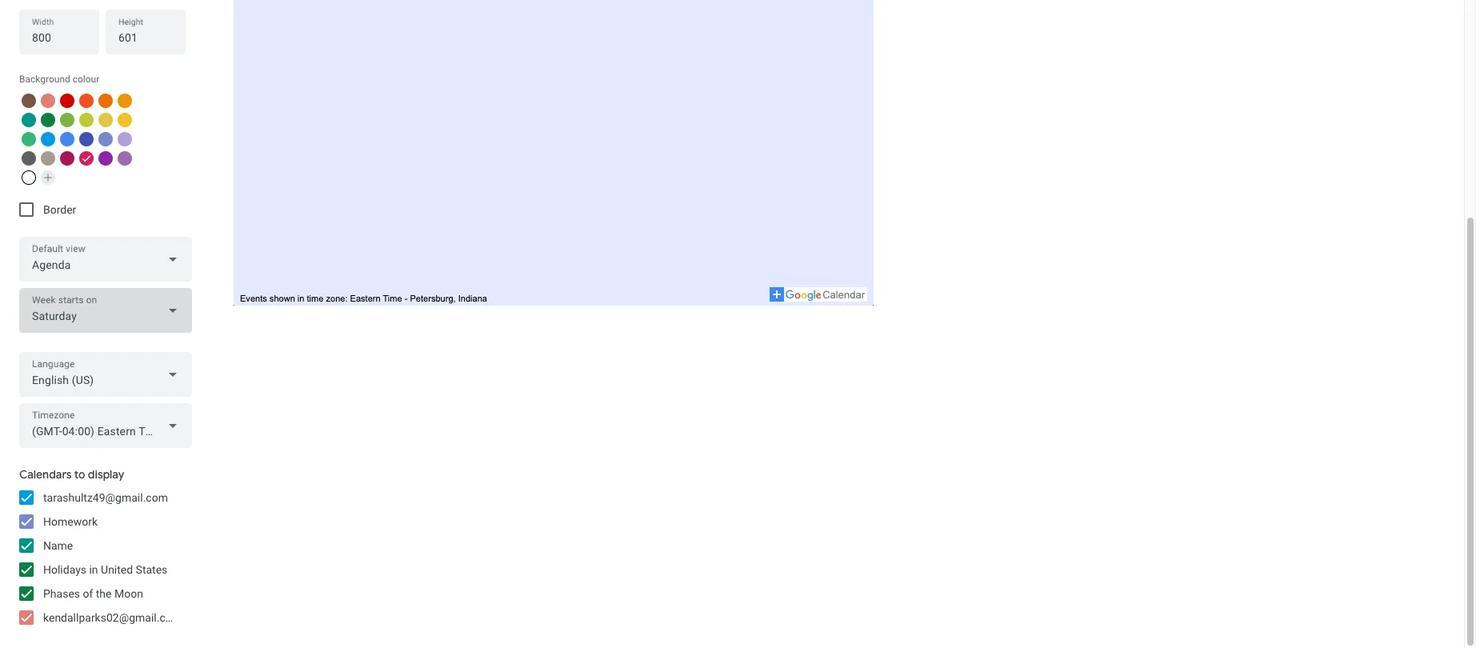 Task type: vqa. For each thing, say whether or not it's contained in the screenshot.
11
no



Task type: locate. For each thing, give the bounding box(es) containing it.
sage menu item
[[22, 132, 36, 146]]

phases of the moon
[[43, 587, 143, 600]]

citron menu item
[[98, 113, 113, 127]]

birch menu item
[[41, 151, 55, 166]]

tangerine menu item
[[79, 94, 94, 108]]

eucalyptus menu item
[[22, 113, 36, 127]]

colour
[[73, 74, 99, 85]]

background
[[19, 74, 70, 85]]

flamingo menu item
[[41, 94, 55, 108]]

pumpkin menu item
[[98, 94, 113, 108]]

mango menu item
[[118, 94, 132, 108]]

graphite menu item
[[22, 151, 36, 166]]

moon
[[114, 587, 143, 600]]

holidays in united states
[[43, 563, 168, 576]]

None field
[[19, 237, 192, 282], [19, 288, 192, 333], [19, 352, 192, 397], [19, 403, 192, 448], [19, 237, 192, 282], [19, 288, 192, 333], [19, 352, 192, 397], [19, 403, 192, 448]]

phases
[[43, 587, 80, 600]]

cocoa menu item
[[22, 94, 36, 108]]

None number field
[[32, 26, 86, 49], [118, 26, 173, 49], [32, 26, 86, 49], [118, 26, 173, 49]]

border
[[43, 203, 76, 216]]



Task type: describe. For each thing, give the bounding box(es) containing it.
to
[[74, 467, 85, 482]]

states
[[136, 563, 168, 576]]

tarashultz49@gmail.com
[[43, 491, 168, 504]]

display
[[88, 467, 124, 482]]

cobalt menu item
[[60, 132, 74, 146]]

amethyst menu item
[[118, 151, 132, 166]]

wisteria menu item
[[118, 132, 132, 146]]

blueberry menu item
[[79, 132, 94, 146]]

calendar colour menu item
[[22, 170, 36, 185]]

beetroot menu item
[[60, 151, 74, 166]]

homework
[[43, 515, 98, 528]]

kendallparks02@gmail.com
[[43, 611, 182, 624]]

pistachio menu item
[[60, 113, 74, 127]]

united
[[101, 563, 133, 576]]

calendars
[[19, 467, 72, 482]]

background colour
[[19, 74, 99, 85]]

holidays
[[43, 563, 86, 576]]

cherry blossom menu item
[[79, 151, 94, 166]]

lavender menu item
[[98, 132, 113, 146]]

the
[[96, 587, 112, 600]]

calendars to display
[[19, 467, 124, 482]]

basil menu item
[[41, 113, 55, 127]]

of
[[83, 587, 93, 600]]

peacock menu item
[[41, 132, 55, 146]]

in
[[89, 563, 98, 576]]

grape menu item
[[98, 151, 113, 166]]

name
[[43, 539, 73, 552]]

avocado menu item
[[79, 113, 94, 127]]

tomato menu item
[[60, 94, 74, 108]]

banana menu item
[[118, 113, 132, 127]]

add custom colour menu item
[[41, 170, 55, 185]]



